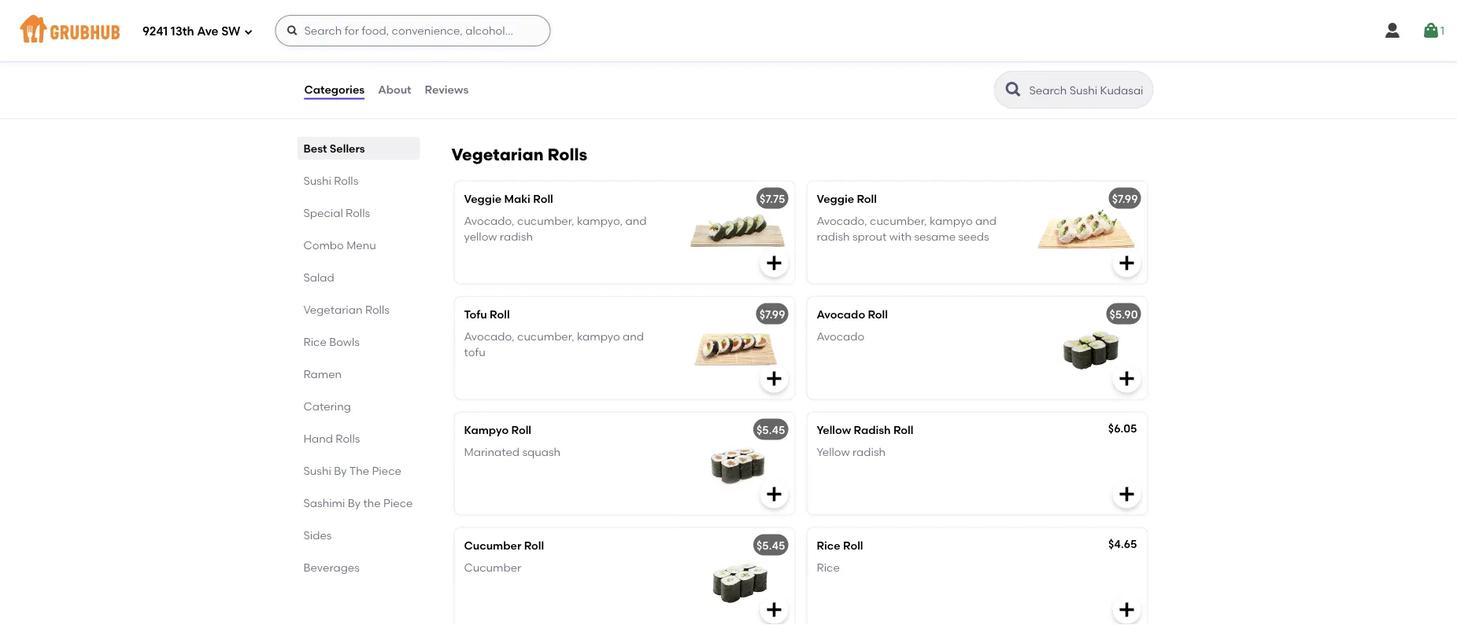 Task type: vqa. For each thing, say whether or not it's contained in the screenshot.
Was on the left
no



Task type: describe. For each thing, give the bounding box(es) containing it.
yellow radish
[[817, 446, 886, 459]]

sides tab
[[303, 527, 414, 544]]

yellow for yellow radish roll
[[817, 423, 851, 437]]

svg image for avocado, cucumber, kampyo and radish sprout with sesame seeds
[[1117, 254, 1136, 273]]

roll for rice
[[843, 539, 863, 552]]

piece for sushi by the piece
[[372, 464, 401, 478]]

$6.05
[[1108, 422, 1137, 435]]

sesame
[[914, 230, 956, 244]]

9241
[[142, 25, 168, 39]]

veggie roll
[[817, 192, 877, 205]]

$5.90
[[1110, 308, 1138, 321]]

avocado roll
[[817, 308, 888, 321]]

rolls up veggie maki roll
[[548, 144, 587, 164]]

catering tab
[[303, 398, 414, 415]]

seeds
[[958, 230, 989, 244]]

radish
[[854, 423, 891, 437]]

cucumber roll image
[[677, 528, 795, 626]]

cucumber, for sprout
[[870, 214, 927, 228]]

sushi by the piece tab
[[303, 463, 414, 479]]

ramen
[[303, 368, 342, 381]]

kampyo,
[[577, 214, 623, 228]]

sushi rolls tab
[[303, 172, 414, 189]]

catering
[[303, 400, 351, 413]]

tofu roll
[[464, 308, 510, 321]]

rolls for special rolls tab
[[346, 206, 370, 220]]

vegetarian rolls inside tab
[[303, 303, 390, 316]]

2 horizontal spatial radish
[[853, 446, 886, 459]]

checkout
[[1098, 340, 1151, 353]]

and for avocado, cucumber, kampyo, and yellow radish
[[625, 214, 647, 228]]

$7.99 for avocado, cucumber, kampyo and radish sprout with sesame seeds
[[1112, 192, 1138, 205]]

and for avocado, cucumber, kampyo and radish sprout with sesame seeds
[[975, 214, 997, 228]]

seaweed salad image
[[677, 10, 795, 112]]

ave
[[197, 25, 219, 39]]

yellow
[[464, 230, 497, 244]]

rice roll
[[817, 539, 863, 552]]

tofu roll image
[[677, 297, 795, 399]]

veggie for veggie maki roll
[[464, 192, 502, 205]]

reviews button
[[424, 61, 469, 118]]

proceed to checkout
[[1036, 340, 1151, 353]]

categories
[[304, 83, 365, 96]]

1 horizontal spatial vegetarian
[[451, 144, 544, 164]]

best sellers tab
[[303, 140, 414, 157]]

hand rolls
[[303, 432, 360, 446]]

avocado, cucumber, kampyo and radish sprout with sesame seeds
[[817, 214, 997, 244]]

avocado roll image
[[1029, 297, 1147, 399]]

hand
[[303, 432, 333, 446]]

combo
[[303, 239, 344, 252]]

sushi for sushi rolls
[[303, 174, 331, 187]]

sashimi
[[303, 497, 345, 510]]

1 button
[[1422, 17, 1444, 45]]

roll for avocado, cucumber, kampyo and tofu
[[490, 308, 510, 321]]

$5.45 for yellow radish roll
[[756, 423, 785, 437]]

svg image for avocado, cucumber, kampyo and tofu
[[765, 369, 784, 388]]

combo menu tab
[[303, 237, 414, 253]]

tofu
[[464, 346, 485, 359]]

rice bowls tab
[[303, 334, 414, 350]]

cucumber for cucumber
[[464, 561, 521, 575]]

rolls for hand rolls tab
[[336, 432, 360, 446]]

bowls
[[329, 335, 360, 349]]

the
[[349, 464, 369, 478]]

avocado for avocado
[[817, 330, 864, 343]]

sprout
[[852, 230, 887, 244]]

$7.75
[[760, 192, 785, 205]]

roll for marinated squash
[[511, 423, 531, 437]]

svg image for avocado roll
[[1117, 369, 1136, 388]]

avocado, cucumber, kampyo and tofu
[[464, 330, 644, 359]]

2 vertical spatial rice
[[817, 561, 840, 575]]

salad inside tab
[[303, 271, 334, 284]]

tofu
[[464, 308, 487, 321]]

special rolls
[[303, 206, 370, 220]]

sushi by the piece
[[303, 464, 401, 478]]

yellow for yellow radish
[[817, 446, 850, 459]]

$4.65
[[1108, 538, 1137, 551]]

1 horizontal spatial vegetarian rolls
[[451, 144, 587, 164]]

veggie for veggie roll
[[817, 192, 854, 205]]

to
[[1084, 340, 1095, 353]]

hand rolls tab
[[303, 431, 414, 447]]

Search Sushi Kudasai search field
[[1028, 83, 1148, 98]]



Task type: locate. For each thing, give the bounding box(es) containing it.
rolls for vegetarian rolls tab
[[365, 303, 390, 316]]

squash
[[522, 446, 561, 459]]

rolls down sellers
[[334, 174, 358, 187]]

svg image
[[1383, 21, 1402, 40], [1422, 21, 1440, 40], [765, 254, 784, 273], [1117, 254, 1136, 273], [765, 369, 784, 388], [1117, 485, 1136, 504], [1117, 601, 1136, 620]]

1 vertical spatial kampyo
[[577, 330, 620, 343]]

and
[[625, 214, 647, 228], [975, 214, 997, 228], [623, 330, 644, 343]]

avocado, for radish
[[464, 214, 515, 228]]

beverages
[[303, 561, 360, 575]]

svg image
[[286, 24, 299, 37], [244, 27, 253, 37], [1117, 369, 1136, 388], [765, 485, 784, 504], [765, 601, 784, 620]]

and for avocado, cucumber, kampyo and tofu
[[623, 330, 644, 343]]

avocado, inside avocado, cucumber, kampyo, and yellow radish
[[464, 214, 515, 228]]

with
[[889, 230, 912, 244]]

yellow radish roll
[[817, 423, 913, 437]]

kampyo inside "avocado, cucumber, kampyo and radish sprout with sesame seeds"
[[930, 214, 973, 228]]

2 yellow from the top
[[817, 446, 850, 459]]

1 vertical spatial $5.45
[[756, 539, 785, 552]]

menu
[[346, 239, 376, 252]]

2 veggie from the left
[[817, 192, 854, 205]]

yellow
[[817, 423, 851, 437], [817, 446, 850, 459]]

rolls
[[548, 144, 587, 164], [334, 174, 358, 187], [346, 206, 370, 220], [365, 303, 390, 316], [336, 432, 360, 446]]

proceed to checkout button
[[988, 333, 1199, 361]]

by for the
[[334, 464, 347, 478]]

about
[[378, 83, 411, 96]]

special
[[303, 206, 343, 220]]

roll for cucumber
[[524, 539, 544, 552]]

about button
[[377, 61, 412, 118]]

by for the
[[348, 497, 361, 510]]

sushi down best
[[303, 174, 331, 187]]

2 cucumber from the top
[[464, 561, 521, 575]]

and inside "avocado, cucumber, kampyo and radish sprout with sesame seeds"
[[975, 214, 997, 228]]

avocado, inside "avocado, cucumber, kampyo and radish sprout with sesame seeds"
[[817, 214, 867, 228]]

and inside avocado, cucumber, kampyo and tofu
[[623, 330, 644, 343]]

svg image for kampyo roll
[[765, 485, 784, 504]]

rolls down sushi rolls tab
[[346, 206, 370, 220]]

1 cucumber from the top
[[464, 539, 521, 552]]

0 vertical spatial sushi
[[303, 174, 331, 187]]

$7.99 for avocado, cucumber, kampyo and tofu
[[759, 308, 785, 321]]

rolls down salad tab in the left of the page
[[365, 303, 390, 316]]

1 horizontal spatial by
[[348, 497, 361, 510]]

1 vertical spatial vegetarian rolls
[[303, 303, 390, 316]]

sashimi by the piece tab
[[303, 495, 414, 512]]

veggie maki roll
[[464, 192, 553, 205]]

1 vertical spatial avocado
[[817, 330, 864, 343]]

avocado, up tofu on the left bottom of page
[[464, 330, 515, 343]]

avocado, for sprout
[[817, 214, 867, 228]]

1 vertical spatial rice
[[817, 539, 840, 552]]

roll for avocado
[[868, 308, 888, 321]]

sushi for sushi by the piece
[[303, 464, 331, 478]]

sushi rolls
[[303, 174, 358, 187]]

beverages tab
[[303, 560, 414, 576]]

and inside avocado, cucumber, kampyo, and yellow radish
[[625, 214, 647, 228]]

0 vertical spatial vegetarian rolls
[[451, 144, 587, 164]]

salad tab
[[303, 269, 414, 286]]

avocado
[[817, 308, 865, 321], [817, 330, 864, 343]]

svg image for cucumber roll
[[765, 601, 784, 620]]

$7.99
[[1112, 192, 1138, 205], [759, 308, 785, 321]]

veggie roll image
[[1029, 181, 1147, 284]]

radish inside avocado, cucumber, kampyo, and yellow radish
[[500, 230, 533, 244]]

$5.45
[[756, 423, 785, 437], [756, 539, 785, 552]]

1 horizontal spatial salad
[[517, 20, 548, 34]]

rice for rice bowls
[[303, 335, 327, 349]]

1 $5.45 from the top
[[756, 423, 785, 437]]

1 vertical spatial sushi
[[303, 464, 331, 478]]

radish
[[500, 230, 533, 244], [817, 230, 850, 244], [853, 446, 886, 459]]

svg image for rice
[[1117, 601, 1136, 620]]

rice for rice roll
[[817, 539, 840, 552]]

piece for sashimi by the piece
[[383, 497, 413, 510]]

0 horizontal spatial vegetarian rolls
[[303, 303, 390, 316]]

1 horizontal spatial kampyo
[[930, 214, 973, 228]]

salad down combo
[[303, 271, 334, 284]]

9241 13th ave sw
[[142, 25, 240, 39]]

0 horizontal spatial by
[[334, 464, 347, 478]]

13th
[[171, 25, 194, 39]]

1 horizontal spatial radish
[[817, 230, 850, 244]]

roll
[[533, 192, 553, 205], [857, 192, 877, 205], [490, 308, 510, 321], [868, 308, 888, 321], [511, 423, 531, 437], [893, 423, 913, 437], [524, 539, 544, 552], [843, 539, 863, 552]]

radish left sprout
[[817, 230, 850, 244]]

reviews
[[425, 83, 469, 96]]

sashimi by the piece
[[303, 497, 413, 510]]

main navigation navigation
[[0, 0, 1457, 61]]

sellers
[[330, 142, 365, 155]]

salad inside button
[[517, 20, 548, 34]]

yellow down yellow radish roll
[[817, 446, 850, 459]]

1 vertical spatial $7.99
[[759, 308, 785, 321]]

rice inside rice bowls tab
[[303, 335, 327, 349]]

cucumber roll
[[464, 539, 544, 552]]

vegetarian rolls tab
[[303, 301, 414, 318]]

seaweed
[[464, 20, 514, 34]]

1 yellow from the top
[[817, 423, 851, 437]]

sushi
[[303, 174, 331, 187], [303, 464, 331, 478]]

1 vertical spatial vegetarian
[[303, 303, 363, 316]]

yellow up yellow radish
[[817, 423, 851, 437]]

$5.45 for rice roll
[[756, 539, 785, 552]]

1 vertical spatial by
[[348, 497, 361, 510]]

kampyo roll image
[[677, 413, 795, 515]]

cucumber
[[464, 539, 521, 552], [464, 561, 521, 575]]

combo menu
[[303, 239, 376, 252]]

sushi down 'hand'
[[303, 464, 331, 478]]

0 vertical spatial rice
[[303, 335, 327, 349]]

radish down radish
[[853, 446, 886, 459]]

avocado, cucumber, kampyo, and yellow radish
[[464, 214, 647, 244]]

1 sushi from the top
[[303, 174, 331, 187]]

0 horizontal spatial $7.99
[[759, 308, 785, 321]]

1 avocado from the top
[[817, 308, 865, 321]]

1 vertical spatial yellow
[[817, 446, 850, 459]]

svg image inside 1 button
[[1422, 21, 1440, 40]]

Search for food, convenience, alcohol... search field
[[275, 15, 551, 46]]

vegetarian rolls up bowls
[[303, 303, 390, 316]]

cucumber, for radish
[[517, 214, 574, 228]]

0 vertical spatial vegetarian
[[451, 144, 544, 164]]

maki
[[504, 192, 530, 205]]

0 vertical spatial kampyo
[[930, 214, 973, 228]]

0 vertical spatial piece
[[372, 464, 401, 478]]

rice
[[303, 335, 327, 349], [817, 539, 840, 552], [817, 561, 840, 575]]

veggie up sprout
[[817, 192, 854, 205]]

rolls for sushi rolls tab
[[334, 174, 358, 187]]

2 $5.45 from the top
[[756, 539, 785, 552]]

veggie
[[464, 192, 502, 205], [817, 192, 854, 205]]

cucumber,
[[517, 214, 574, 228], [870, 214, 927, 228], [517, 330, 574, 343]]

kampyo roll
[[464, 423, 531, 437]]

0 horizontal spatial radish
[[500, 230, 533, 244]]

best sellers
[[303, 142, 365, 155]]

cucumber, inside avocado, cucumber, kampyo, and yellow radish
[[517, 214, 574, 228]]

veggie left maki at the left top of page
[[464, 192, 502, 205]]

vegetarian up rice bowls
[[303, 303, 363, 316]]

the
[[363, 497, 381, 510]]

vegetarian rolls up maki at the left top of page
[[451, 144, 587, 164]]

1 horizontal spatial veggie
[[817, 192, 854, 205]]

avocado,
[[464, 214, 515, 228], [817, 214, 867, 228], [464, 330, 515, 343]]

categories button
[[303, 61, 365, 118]]

radish right yellow
[[500, 230, 533, 244]]

0 vertical spatial by
[[334, 464, 347, 478]]

1 veggie from the left
[[464, 192, 502, 205]]

kampyo for avocado, cucumber, kampyo and radish sprout with sesame seeds
[[930, 214, 973, 228]]

2 sushi from the top
[[303, 464, 331, 478]]

0 horizontal spatial salad
[[303, 271, 334, 284]]

special rolls tab
[[303, 205, 414, 221]]

rice bowls
[[303, 335, 360, 349]]

piece
[[372, 464, 401, 478], [383, 497, 413, 510]]

1 vertical spatial salad
[[303, 271, 334, 284]]

kampyo
[[464, 423, 509, 437]]

0 vertical spatial cucumber
[[464, 539, 521, 552]]

1 horizontal spatial $7.99
[[1112, 192, 1138, 205]]

vegetarian
[[451, 144, 544, 164], [303, 303, 363, 316]]

proceed
[[1036, 340, 1082, 353]]

cucumber, inside "avocado, cucumber, kampyo and radish sprout with sesame seeds"
[[870, 214, 927, 228]]

search icon image
[[1004, 80, 1023, 99]]

ramen tab
[[303, 366, 414, 383]]

seaweed salad button
[[455, 10, 795, 112]]

salad
[[517, 20, 548, 34], [303, 271, 334, 284]]

kampyo
[[930, 214, 973, 228], [577, 330, 620, 343]]

marinated squash
[[464, 446, 561, 459]]

avocado, inside avocado, cucumber, kampyo and tofu
[[464, 330, 515, 343]]

0 horizontal spatial kampyo
[[577, 330, 620, 343]]

1 vertical spatial piece
[[383, 497, 413, 510]]

radish inside "avocado, cucumber, kampyo and radish sprout with sesame seeds"
[[817, 230, 850, 244]]

kampyo for avocado, cucumber, kampyo and tofu
[[577, 330, 620, 343]]

by inside sushi by the piece tab
[[334, 464, 347, 478]]

0 vertical spatial salad
[[517, 20, 548, 34]]

0 vertical spatial avocado
[[817, 308, 865, 321]]

sides
[[303, 529, 332, 542]]

kampyo inside avocado, cucumber, kampyo and tofu
[[577, 330, 620, 343]]

veggie maki roll image
[[677, 181, 795, 284]]

svg image for avocado, cucumber, kampyo, and yellow radish
[[765, 254, 784, 273]]

cucumber, inside avocado, cucumber, kampyo and tofu
[[517, 330, 574, 343]]

avocado for avocado roll
[[817, 308, 865, 321]]

rolls right 'hand'
[[336, 432, 360, 446]]

0 vertical spatial $5.45
[[756, 423, 785, 437]]

avocado, up yellow
[[464, 214, 515, 228]]

marinated
[[464, 446, 520, 459]]

sw
[[221, 25, 240, 39]]

1
[[1440, 24, 1444, 37]]

roll for avocado, cucumber, kampyo and radish sprout with sesame seeds
[[857, 192, 877, 205]]

by inside sashimi by the piece tab
[[348, 497, 361, 510]]

cucumber for cucumber roll
[[464, 539, 521, 552]]

0 vertical spatial $7.99
[[1112, 192, 1138, 205]]

vegetarian inside tab
[[303, 303, 363, 316]]

avocado, down veggie roll at the right top of the page
[[817, 214, 867, 228]]

0 vertical spatial yellow
[[817, 423, 851, 437]]

svg image for yellow radish
[[1117, 485, 1136, 504]]

vegetarian up veggie maki roll
[[451, 144, 544, 164]]

0 horizontal spatial veggie
[[464, 192, 502, 205]]

1 vertical spatial cucumber
[[464, 561, 521, 575]]

seaweed salad
[[464, 20, 548, 34]]

by
[[334, 464, 347, 478], [348, 497, 361, 510]]

salad right seaweed
[[517, 20, 548, 34]]

2 avocado from the top
[[817, 330, 864, 343]]

vegetarian rolls
[[451, 144, 587, 164], [303, 303, 390, 316]]

best
[[303, 142, 327, 155]]

0 horizontal spatial vegetarian
[[303, 303, 363, 316]]



